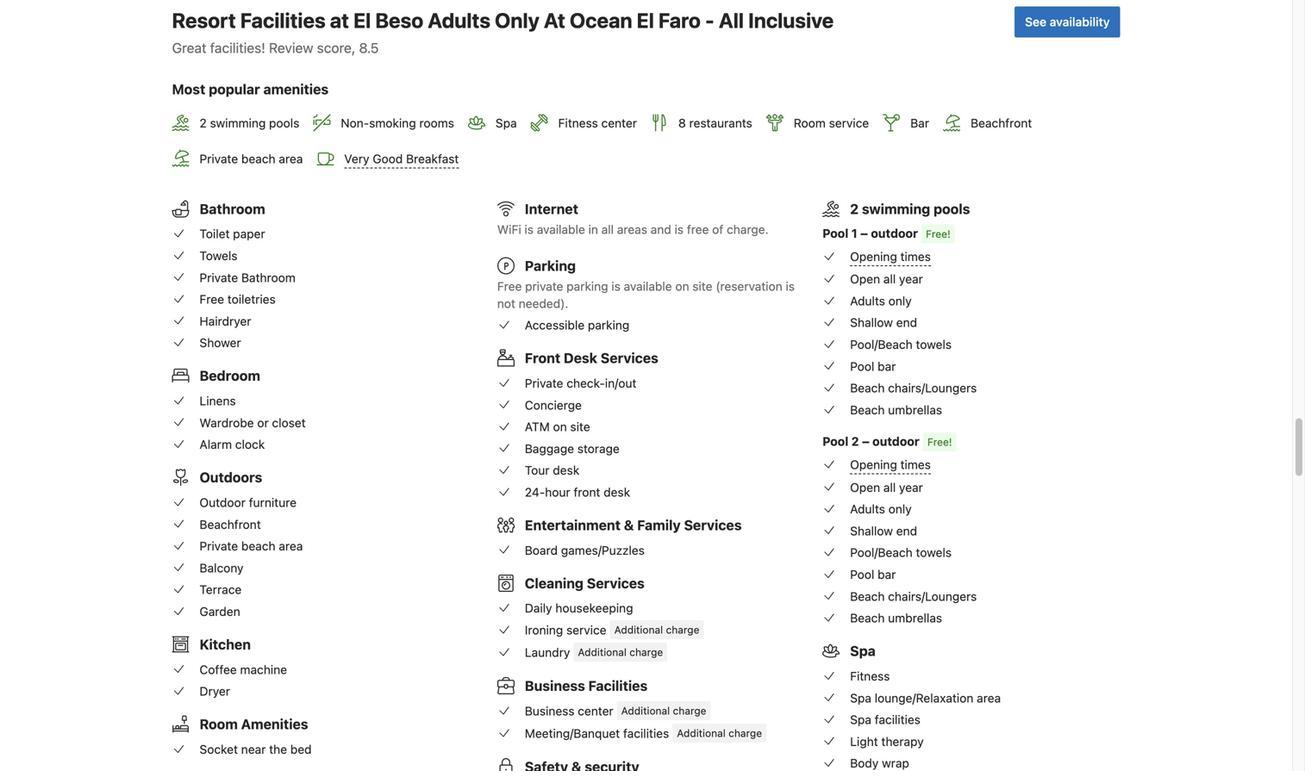 Task type: describe. For each thing, give the bounding box(es) containing it.
tour desk
[[525, 464, 580, 478]]

business for business center additional charge
[[525, 704, 575, 719]]

check-
[[567, 376, 605, 391]]

great
[[172, 40, 207, 56]]

8 restaurants
[[679, 116, 753, 130]]

accessible parking
[[525, 318, 630, 333]]

ironing service additional charge
[[525, 623, 700, 638]]

2 vertical spatial adults
[[850, 502, 885, 517]]

0 vertical spatial bathroom
[[200, 201, 265, 217]]

0 vertical spatial area
[[279, 152, 303, 166]]

charge for business center
[[673, 705, 707, 718]]

lounge/relaxation
[[875, 691, 974, 706]]

1 only from the top
[[889, 294, 912, 308]]

alarm clock
[[200, 438, 265, 452]]

facilities!
[[210, 40, 265, 56]]

wardrobe
[[200, 416, 254, 430]]

bedroom
[[200, 368, 260, 384]]

atm
[[525, 420, 550, 434]]

1 opening times from the top
[[850, 249, 931, 264]]

not
[[497, 296, 516, 311]]

fitness for fitness
[[850, 670, 890, 684]]

wardrobe or closet
[[200, 416, 306, 430]]

1 year from the top
[[899, 272, 923, 286]]

0 horizontal spatial on
[[553, 420, 567, 434]]

at
[[330, 8, 349, 33]]

linens
[[200, 394, 236, 408]]

fitness for fitness center
[[558, 116, 598, 130]]

2 vertical spatial 2
[[852, 435, 859, 449]]

2 opening times from the top
[[850, 458, 931, 472]]

inclusive
[[748, 8, 834, 33]]

charge for ironing service
[[666, 624, 700, 636]]

baggage storage
[[525, 442, 620, 456]]

1 times from the top
[[901, 249, 931, 264]]

1 open all year from the top
[[850, 272, 923, 286]]

meeting/banquet facilities additional charge
[[525, 727, 762, 741]]

additional for center
[[621, 705, 670, 718]]

0 horizontal spatial desk
[[553, 464, 580, 478]]

8
[[679, 116, 686, 130]]

2 open all year from the top
[[850, 481, 923, 495]]

is right wifi
[[525, 222, 534, 237]]

housekeeping
[[556, 602, 633, 616]]

0 vertical spatial services
[[601, 350, 659, 367]]

wrap
[[882, 757, 910, 771]]

2 shallow end from the top
[[850, 524, 917, 538]]

1 pool/beach from the top
[[850, 338, 913, 352]]

2 shallow from the top
[[850, 524, 893, 538]]

2 end from the top
[[896, 524, 917, 538]]

popular
[[209, 81, 260, 98]]

closet
[[272, 416, 306, 430]]

wifi
[[497, 222, 521, 237]]

1 horizontal spatial 2 swimming pools
[[850, 201, 970, 217]]

charge inside laundry additional charge
[[630, 647, 663, 659]]

1 beach from the top
[[850, 381, 885, 395]]

spa lounge/relaxation area
[[850, 691, 1001, 706]]

parking
[[525, 258, 576, 274]]

body
[[850, 757, 879, 771]]

smoking
[[369, 116, 416, 130]]

games/puzzles
[[561, 544, 645, 558]]

private down popular
[[200, 152, 238, 166]]

bar
[[911, 116, 930, 130]]

24-hour front desk
[[525, 485, 630, 500]]

1 private beach area from the top
[[200, 152, 303, 166]]

– for 1
[[861, 226, 868, 240]]

2 private beach area from the top
[[200, 539, 303, 554]]

1 umbrellas from the top
[[888, 403, 942, 417]]

outdoor for pool 1 – outdoor
[[871, 226, 918, 240]]

availability
[[1050, 15, 1110, 29]]

center for fitness
[[602, 116, 637, 130]]

concierge
[[525, 398, 582, 412]]

or
[[257, 416, 269, 430]]

1 vertical spatial parking
[[588, 318, 630, 333]]

in
[[589, 222, 598, 237]]

see availability button
[[1015, 7, 1121, 38]]

2 towels from the top
[[916, 546, 952, 560]]

meeting/banquet
[[525, 727, 620, 741]]

all
[[719, 8, 744, 33]]

1 el from the left
[[354, 8, 371, 33]]

towels
[[200, 249, 238, 263]]

cleaning
[[525, 575, 584, 592]]

accessible
[[525, 318, 585, 333]]

good
[[373, 152, 403, 166]]

board
[[525, 544, 558, 558]]

1 horizontal spatial beachfront
[[971, 116, 1032, 130]]

1 shallow from the top
[[850, 316, 893, 330]]

facilities for spa
[[875, 713, 921, 727]]

1 opening from the top
[[850, 249, 897, 264]]

and
[[651, 222, 672, 237]]

adults inside resort facilities at el beso adults only at ocean el faro - all inclusive great facilities! review score, 8.5
[[428, 8, 491, 33]]

1 vertical spatial adults
[[850, 294, 885, 308]]

&
[[624, 517, 634, 534]]

atm on site
[[525, 420, 590, 434]]

1 pool bar from the top
[[850, 359, 896, 374]]

1 open from the top
[[850, 272, 880, 286]]

is up accessible parking
[[612, 279, 621, 293]]

business center additional charge
[[525, 704, 707, 719]]

is right and at the top of page
[[675, 222, 684, 237]]

body wrap
[[850, 757, 910, 771]]

0 vertical spatial swimming
[[210, 116, 266, 130]]

fitness center
[[558, 116, 637, 130]]

furniture
[[249, 496, 297, 510]]

additional for service
[[614, 624, 663, 636]]

non-
[[341, 116, 369, 130]]

– for 2
[[862, 435, 870, 449]]

2 opening from the top
[[850, 458, 897, 472]]

site inside free private parking is available on site (reservation is not needed).
[[693, 279, 713, 293]]

baggage
[[525, 442, 574, 456]]

(reservation
[[716, 279, 783, 293]]

1 vertical spatial all
[[884, 272, 896, 286]]

facilities for resort
[[240, 8, 326, 33]]

hour
[[545, 485, 571, 500]]

private up concierge
[[525, 376, 563, 391]]

free
[[687, 222, 709, 237]]

pool 1 – outdoor free!
[[823, 226, 951, 240]]

daily
[[525, 602, 552, 616]]

1 horizontal spatial swimming
[[862, 201, 931, 217]]

1 vertical spatial bathroom
[[241, 271, 296, 285]]

24-
[[525, 485, 545, 500]]

shower
[[200, 336, 241, 350]]

1 horizontal spatial desk
[[604, 485, 630, 500]]

1 beach umbrellas from the top
[[850, 403, 942, 417]]

non-smoking rooms
[[341, 116, 454, 130]]

private
[[525, 279, 563, 293]]

2 chairs/loungers from the top
[[888, 590, 977, 604]]

front desk services
[[525, 350, 659, 367]]

room for room service
[[794, 116, 826, 130]]

ocean
[[570, 8, 633, 33]]

8.5
[[359, 40, 379, 56]]

0 vertical spatial pools
[[269, 116, 299, 130]]

facilities for business
[[589, 678, 648, 695]]

most
[[172, 81, 205, 98]]

1 end from the top
[[896, 316, 917, 330]]

center for business
[[578, 704, 614, 719]]

2 bar from the top
[[878, 568, 896, 582]]

hairdryer
[[200, 314, 251, 328]]

faro
[[659, 8, 701, 33]]

business for business facilities
[[525, 678, 585, 695]]

1 shallow end from the top
[[850, 316, 917, 330]]

areas
[[617, 222, 648, 237]]

1 vertical spatial site
[[570, 420, 590, 434]]

therapy
[[882, 735, 924, 749]]

service for room
[[829, 116, 869, 130]]

parking inside free private parking is available on site (reservation is not needed).
[[567, 279, 608, 293]]

very good breakfast
[[344, 152, 459, 166]]



Task type: vqa. For each thing, say whether or not it's contained in the screenshot.


Task type: locate. For each thing, give the bounding box(es) containing it.
2 business from the top
[[525, 704, 575, 719]]

0 vertical spatial facilities
[[240, 8, 326, 33]]

paper
[[233, 227, 265, 241]]

light therapy
[[850, 735, 924, 749]]

1
[[852, 226, 858, 240]]

free up not
[[497, 279, 522, 293]]

2 umbrellas from the top
[[888, 611, 942, 626]]

1 vertical spatial pool bar
[[850, 568, 896, 582]]

clock
[[235, 438, 265, 452]]

area right the lounge/relaxation in the bottom of the page
[[977, 691, 1001, 706]]

1 vertical spatial towels
[[916, 546, 952, 560]]

charge for meeting/banquet facilities
[[729, 728, 762, 740]]

business down laundry
[[525, 678, 585, 695]]

services up housekeeping
[[587, 575, 645, 592]]

3 beach from the top
[[850, 590, 885, 604]]

1 vertical spatial times
[[901, 458, 931, 472]]

beach up 'balcony'
[[241, 539, 276, 554]]

1 vertical spatial beach umbrellas
[[850, 611, 942, 626]]

0 horizontal spatial fitness
[[558, 116, 598, 130]]

charge inside the meeting/banquet facilities additional charge
[[729, 728, 762, 740]]

times down pool 1 – outdoor free!
[[901, 249, 931, 264]]

desk down baggage storage
[[553, 464, 580, 478]]

facilities inside resort facilities at el beso adults only at ocean el faro - all inclusive great facilities! review score, 8.5
[[240, 8, 326, 33]]

amenities
[[263, 81, 329, 98]]

coffee
[[200, 663, 237, 677]]

1 vertical spatial –
[[862, 435, 870, 449]]

1 vertical spatial beach chairs/loungers
[[850, 590, 977, 604]]

front
[[525, 350, 561, 367]]

1 horizontal spatial pools
[[934, 201, 970, 217]]

private down 'towels'
[[200, 271, 238, 285]]

1 vertical spatial pool/beach towels
[[850, 546, 952, 560]]

fitness
[[558, 116, 598, 130], [850, 670, 890, 684]]

0 vertical spatial pool/beach towels
[[850, 338, 952, 352]]

desk right the front
[[604, 485, 630, 500]]

on inside free private parking is available on site (reservation is not needed).
[[675, 279, 689, 293]]

site
[[693, 279, 713, 293], [570, 420, 590, 434]]

private beach area down most popular amenities
[[200, 152, 303, 166]]

2 beach from the top
[[850, 403, 885, 417]]

1 vertical spatial outdoor
[[873, 435, 920, 449]]

2 vertical spatial area
[[977, 691, 1001, 706]]

outdoor furniture
[[200, 496, 297, 510]]

alarm
[[200, 438, 232, 452]]

free for free toiletries
[[200, 292, 224, 307]]

services up in/out
[[601, 350, 659, 367]]

2 adults only from the top
[[850, 502, 912, 517]]

very
[[344, 152, 369, 166]]

1 vertical spatial area
[[279, 539, 303, 554]]

adults only down the pool 2 – outdoor free!
[[850, 502, 912, 517]]

2 only from the top
[[889, 502, 912, 517]]

0 horizontal spatial facilities
[[623, 727, 669, 741]]

of
[[712, 222, 724, 237]]

2 pool/beach towels from the top
[[850, 546, 952, 560]]

service left bar
[[829, 116, 869, 130]]

private up 'balcony'
[[200, 539, 238, 554]]

1 vertical spatial beachfront
[[200, 518, 261, 532]]

0 vertical spatial fitness
[[558, 116, 598, 130]]

business up meeting/banquet
[[525, 704, 575, 719]]

bathroom up toiletries at the left top of page
[[241, 271, 296, 285]]

see
[[1025, 15, 1047, 29]]

services right family
[[684, 517, 742, 534]]

2 swimming pools down most popular amenities
[[200, 116, 299, 130]]

0 vertical spatial room
[[794, 116, 826, 130]]

private check-in/out
[[525, 376, 637, 391]]

0 horizontal spatial room
[[200, 717, 238, 733]]

garden
[[200, 605, 240, 619]]

0 vertical spatial private beach area
[[200, 152, 303, 166]]

0 vertical spatial end
[[896, 316, 917, 330]]

shallow
[[850, 316, 893, 330], [850, 524, 893, 538]]

wifi is available in all areas and is free of charge.
[[497, 222, 769, 237]]

0 horizontal spatial el
[[354, 8, 371, 33]]

tour
[[525, 464, 550, 478]]

board games/puzzles
[[525, 544, 645, 558]]

adults
[[428, 8, 491, 33], [850, 294, 885, 308], [850, 502, 885, 517]]

on
[[675, 279, 689, 293], [553, 420, 567, 434]]

opening down the pool 2 – outdoor free!
[[850, 458, 897, 472]]

light
[[850, 735, 878, 749]]

only
[[889, 294, 912, 308], [889, 502, 912, 517]]

beachfront
[[971, 116, 1032, 130], [200, 518, 261, 532]]

center left 8
[[602, 116, 637, 130]]

0 vertical spatial pool bar
[[850, 359, 896, 374]]

rooms
[[419, 116, 454, 130]]

only down pool 1 – outdoor free!
[[889, 294, 912, 308]]

1 vertical spatial shallow end
[[850, 524, 917, 538]]

service down daily housekeeping
[[567, 623, 607, 638]]

1 vertical spatial service
[[567, 623, 607, 638]]

0 vertical spatial shallow
[[850, 316, 893, 330]]

bathroom up toilet paper
[[200, 201, 265, 217]]

0 vertical spatial 2
[[200, 116, 207, 130]]

4 beach from the top
[[850, 611, 885, 626]]

0 vertical spatial year
[[899, 272, 923, 286]]

opening down pool 1 – outdoor free!
[[850, 249, 897, 264]]

1 vertical spatial private beach area
[[200, 539, 303, 554]]

free for free private parking is available on site (reservation is not needed).
[[497, 279, 522, 293]]

swimming down popular
[[210, 116, 266, 130]]

all down pool 1 – outdoor free!
[[884, 272, 896, 286]]

1 vertical spatial free!
[[928, 436, 952, 448]]

1 vertical spatial chairs/loungers
[[888, 590, 977, 604]]

2 vertical spatial services
[[587, 575, 645, 592]]

free toiletries
[[200, 292, 276, 307]]

0 vertical spatial 2 swimming pools
[[200, 116, 299, 130]]

1 vertical spatial facilities
[[589, 678, 648, 695]]

business
[[525, 678, 585, 695], [525, 704, 575, 719]]

area down furniture
[[279, 539, 303, 554]]

outdoor for pool 2 – outdoor
[[873, 435, 920, 449]]

1 vertical spatial open
[[850, 481, 880, 495]]

all down the pool 2 – outdoor free!
[[884, 481, 896, 495]]

daily housekeeping
[[525, 602, 633, 616]]

opening times down the pool 2 – outdoor free!
[[850, 458, 931, 472]]

additional inside ironing service additional charge
[[614, 624, 663, 636]]

swimming
[[210, 116, 266, 130], [862, 201, 931, 217]]

charge.
[[727, 222, 769, 237]]

open down 1
[[850, 272, 880, 286]]

1 vertical spatial 2
[[850, 201, 859, 217]]

available inside free private parking is available on site (reservation is not needed).
[[624, 279, 672, 293]]

0 vertical spatial available
[[537, 222, 585, 237]]

0 vertical spatial business
[[525, 678, 585, 695]]

0 vertical spatial umbrellas
[[888, 403, 942, 417]]

0 horizontal spatial service
[[567, 623, 607, 638]]

0 horizontal spatial site
[[570, 420, 590, 434]]

2 pool bar from the top
[[850, 568, 896, 582]]

only down the pool 2 – outdoor free!
[[889, 502, 912, 517]]

2 swimming pools
[[200, 116, 299, 130], [850, 201, 970, 217]]

additional for facilities
[[677, 728, 726, 740]]

terrace
[[200, 583, 242, 597]]

beach umbrellas up the pool 2 – outdoor free!
[[850, 403, 942, 417]]

1 bar from the top
[[878, 359, 896, 374]]

1 vertical spatial end
[[896, 524, 917, 538]]

on down free
[[675, 279, 689, 293]]

0 vertical spatial desk
[[553, 464, 580, 478]]

toilet
[[200, 227, 230, 241]]

1 beach chairs/loungers from the top
[[850, 381, 977, 395]]

beach down most popular amenities
[[241, 152, 276, 166]]

0 vertical spatial free!
[[926, 228, 951, 240]]

1 vertical spatial pool/beach
[[850, 546, 913, 560]]

additional inside the meeting/banquet facilities additional charge
[[677, 728, 726, 740]]

at
[[544, 8, 565, 33]]

family
[[637, 517, 681, 534]]

review
[[269, 40, 313, 56]]

1 vertical spatial opening
[[850, 458, 897, 472]]

is right (reservation
[[786, 279, 795, 293]]

center down business facilities on the left bottom of the page
[[578, 704, 614, 719]]

1 vertical spatial adults only
[[850, 502, 912, 517]]

resort
[[172, 8, 236, 33]]

room for room amenities
[[200, 717, 238, 733]]

parking up front desk services
[[588, 318, 630, 333]]

1 business from the top
[[525, 678, 585, 695]]

entertainment
[[525, 517, 621, 534]]

0 vertical spatial site
[[693, 279, 713, 293]]

open
[[850, 272, 880, 286], [850, 481, 880, 495]]

facilities up business center additional charge
[[589, 678, 648, 695]]

1 vertical spatial umbrellas
[[888, 611, 942, 626]]

0 vertical spatial pool/beach
[[850, 338, 913, 352]]

facilities up review
[[240, 8, 326, 33]]

charge inside business center additional charge
[[673, 705, 707, 718]]

0 vertical spatial times
[[901, 249, 931, 264]]

entertainment & family services
[[525, 517, 742, 534]]

charge inside ironing service additional charge
[[666, 624, 700, 636]]

1 vertical spatial only
[[889, 502, 912, 517]]

private bathroom
[[200, 271, 296, 285]]

restaurants
[[689, 116, 753, 130]]

0 vertical spatial adults
[[428, 8, 491, 33]]

adults down 1
[[850, 294, 885, 308]]

pool
[[823, 226, 849, 240], [850, 359, 875, 374], [823, 435, 849, 449], [850, 568, 875, 582]]

1 vertical spatial beach
[[241, 539, 276, 554]]

el right at
[[354, 8, 371, 33]]

2 year from the top
[[899, 481, 923, 495]]

available down and at the top of page
[[624, 279, 672, 293]]

end
[[896, 316, 917, 330], [896, 524, 917, 538]]

beach umbrellas up the lounge/relaxation in the bottom of the page
[[850, 611, 942, 626]]

on right atm
[[553, 420, 567, 434]]

beachfront down outdoor at the left bottom of page
[[200, 518, 261, 532]]

near
[[241, 743, 266, 757]]

adults down the pool 2 – outdoor free!
[[850, 502, 885, 517]]

facilities up therapy at the bottom right
[[875, 713, 921, 727]]

chairs/loungers
[[888, 381, 977, 395], [888, 590, 977, 604]]

opening
[[850, 249, 897, 264], [850, 458, 897, 472]]

2 times from the top
[[901, 458, 931, 472]]

kitchen
[[200, 637, 251, 653]]

1 horizontal spatial site
[[693, 279, 713, 293]]

0 vertical spatial –
[[861, 226, 868, 240]]

0 vertical spatial on
[[675, 279, 689, 293]]

2 beach chairs/loungers from the top
[[850, 590, 977, 604]]

0 vertical spatial open
[[850, 272, 880, 286]]

facilities down business center additional charge
[[623, 727, 669, 741]]

the
[[269, 743, 287, 757]]

private beach area up 'balcony'
[[200, 539, 303, 554]]

1 horizontal spatial facilities
[[589, 678, 648, 695]]

open down the pool 2 – outdoor free!
[[850, 481, 880, 495]]

1 horizontal spatial available
[[624, 279, 672, 293]]

socket
[[200, 743, 238, 757]]

pools
[[269, 116, 299, 130], [934, 201, 970, 217]]

1 horizontal spatial free
[[497, 279, 522, 293]]

1 vertical spatial swimming
[[862, 201, 931, 217]]

0 vertical spatial only
[[889, 294, 912, 308]]

front
[[574, 485, 600, 500]]

open all year down the pool 2 – outdoor free!
[[850, 481, 923, 495]]

2 el from the left
[[637, 8, 654, 33]]

site left (reservation
[[693, 279, 713, 293]]

breakfast
[[406, 152, 459, 166]]

year down the pool 2 – outdoor free!
[[899, 481, 923, 495]]

2 swimming pools up pool 1 – outdoor free!
[[850, 201, 970, 217]]

1 adults only from the top
[[850, 294, 912, 308]]

pools up pool 1 – outdoor free!
[[934, 201, 970, 217]]

1 vertical spatial open all year
[[850, 481, 923, 495]]

available down the internet
[[537, 222, 585, 237]]

additional
[[614, 624, 663, 636], [578, 647, 627, 659], [621, 705, 670, 718], [677, 728, 726, 740]]

toilet paper
[[200, 227, 265, 241]]

beach umbrellas
[[850, 403, 942, 417], [850, 611, 942, 626]]

cleaning services
[[525, 575, 645, 592]]

all right in
[[602, 222, 614, 237]]

area left very
[[279, 152, 303, 166]]

2 vertical spatial all
[[884, 481, 896, 495]]

1 vertical spatial room
[[200, 717, 238, 733]]

0 horizontal spatial free
[[200, 292, 224, 307]]

1 vertical spatial services
[[684, 517, 742, 534]]

2 pool/beach from the top
[[850, 546, 913, 560]]

0 vertical spatial shallow end
[[850, 316, 917, 330]]

2 open from the top
[[850, 481, 880, 495]]

0 vertical spatial chairs/loungers
[[888, 381, 977, 395]]

1 vertical spatial center
[[578, 704, 614, 719]]

score,
[[317, 40, 356, 56]]

0 vertical spatial service
[[829, 116, 869, 130]]

0 horizontal spatial pools
[[269, 116, 299, 130]]

umbrellas up the pool 2 – outdoor free!
[[888, 403, 942, 417]]

site up baggage storage
[[570, 420, 590, 434]]

0 vertical spatial parking
[[567, 279, 608, 293]]

free private parking is available on site (reservation is not needed).
[[497, 279, 795, 311]]

facilities for meeting/banquet
[[623, 727, 669, 741]]

1 towels from the top
[[916, 338, 952, 352]]

bar
[[878, 359, 896, 374], [878, 568, 896, 582]]

free inside free private parking is available on site (reservation is not needed).
[[497, 279, 522, 293]]

free! for pool 1 – outdoor
[[926, 228, 951, 240]]

1 vertical spatial pools
[[934, 201, 970, 217]]

pool 2 – outdoor free!
[[823, 435, 952, 449]]

free up hairdryer
[[200, 292, 224, 307]]

times
[[901, 249, 931, 264], [901, 458, 931, 472]]

1 vertical spatial available
[[624, 279, 672, 293]]

free! for pool 2 – outdoor
[[928, 436, 952, 448]]

0 vertical spatial all
[[602, 222, 614, 237]]

additional inside laundry additional charge
[[578, 647, 627, 659]]

bathroom
[[200, 201, 265, 217], [241, 271, 296, 285]]

1 chairs/loungers from the top
[[888, 381, 977, 395]]

year down pool 1 – outdoor free!
[[899, 272, 923, 286]]

times down the pool 2 – outdoor free!
[[901, 458, 931, 472]]

0 vertical spatial outdoor
[[871, 226, 918, 240]]

storage
[[578, 442, 620, 456]]

shallow end
[[850, 316, 917, 330], [850, 524, 917, 538]]

laundry
[[525, 646, 570, 660]]

1 horizontal spatial on
[[675, 279, 689, 293]]

umbrellas up the lounge/relaxation in the bottom of the page
[[888, 611, 942, 626]]

1 vertical spatial desk
[[604, 485, 630, 500]]

beachfront right bar
[[971, 116, 1032, 130]]

1 pool/beach towels from the top
[[850, 338, 952, 352]]

0 vertical spatial towels
[[916, 338, 952, 352]]

pool/beach
[[850, 338, 913, 352], [850, 546, 913, 560]]

1 vertical spatial fitness
[[850, 670, 890, 684]]

adults only down pool 1 – outdoor free!
[[850, 294, 912, 308]]

swimming up pool 1 – outdoor free!
[[862, 201, 931, 217]]

0 horizontal spatial 2 swimming pools
[[200, 116, 299, 130]]

free! inside the pool 2 – outdoor free!
[[928, 436, 952, 448]]

desk
[[564, 350, 598, 367]]

0 vertical spatial open all year
[[850, 272, 923, 286]]

free! inside pool 1 – outdoor free!
[[926, 228, 951, 240]]

pools down amenities
[[269, 116, 299, 130]]

adults left only
[[428, 8, 491, 33]]

socket near the bed
[[200, 743, 312, 757]]

ironing
[[525, 623, 563, 638]]

-
[[705, 8, 715, 33]]

all
[[602, 222, 614, 237], [884, 272, 896, 286], [884, 481, 896, 495]]

open all year down pool 1 – outdoor free!
[[850, 272, 923, 286]]

2 beach from the top
[[241, 539, 276, 554]]

1 beach from the top
[[241, 152, 276, 166]]

0 vertical spatial beach chairs/loungers
[[850, 381, 977, 395]]

coffee machine
[[200, 663, 287, 677]]

additional inside business center additional charge
[[621, 705, 670, 718]]

year
[[899, 272, 923, 286], [899, 481, 923, 495]]

el left faro
[[637, 8, 654, 33]]

1 vertical spatial shallow
[[850, 524, 893, 538]]

parking up accessible parking
[[567, 279, 608, 293]]

opening times down pool 1 – outdoor free!
[[850, 249, 931, 264]]

service for ironing
[[567, 623, 607, 638]]

2 beach umbrellas from the top
[[850, 611, 942, 626]]



